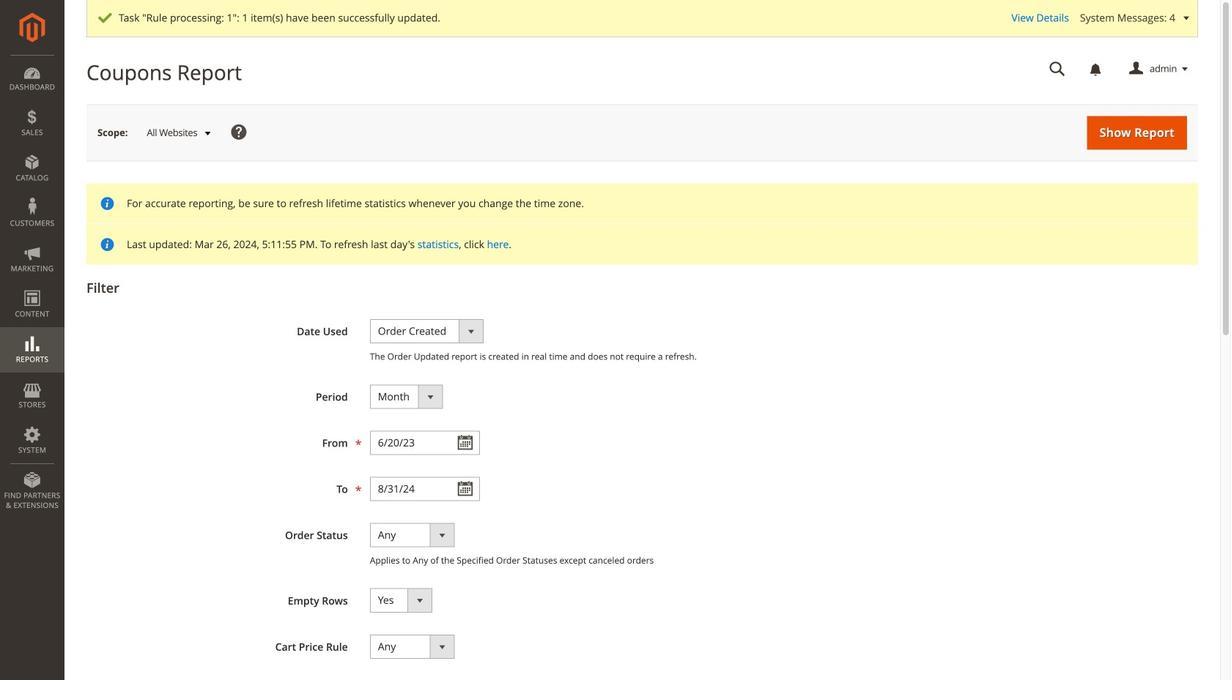 Task type: locate. For each thing, give the bounding box(es) containing it.
None text field
[[1039, 56, 1076, 82], [370, 431, 480, 455], [370, 477, 480, 502], [1039, 56, 1076, 82], [370, 431, 480, 455], [370, 477, 480, 502]]

menu bar
[[0, 55, 64, 518]]



Task type: describe. For each thing, give the bounding box(es) containing it.
magento admin panel image
[[19, 12, 45, 43]]



